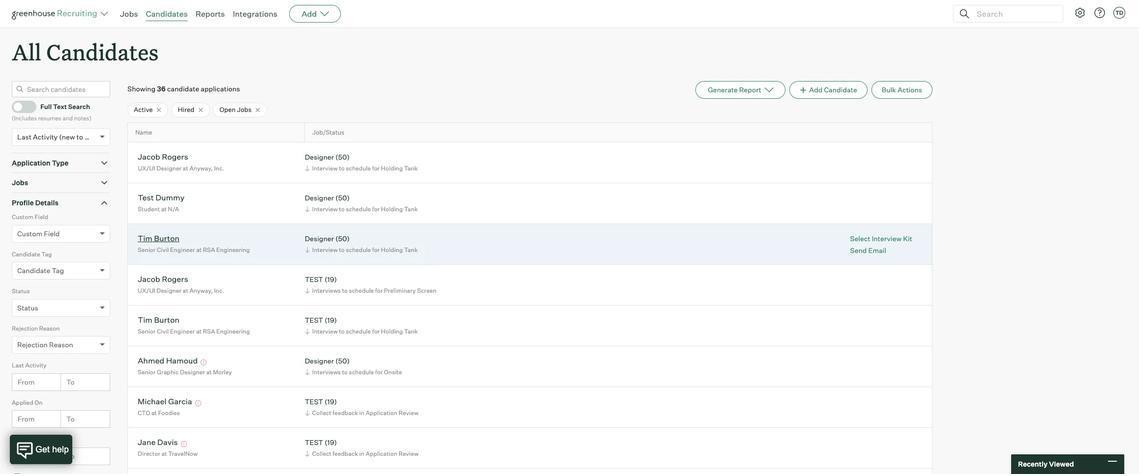 Task type: describe. For each thing, give the bounding box(es) containing it.
td button
[[1112, 5, 1128, 21]]

viewed
[[1050, 461, 1075, 469]]

select interview kit send email
[[851, 235, 913, 255]]

profile
[[12, 199, 34, 207]]

hired on
[[12, 437, 36, 444]]

last activity (new to old) option
[[17, 133, 97, 141]]

name
[[135, 129, 152, 136]]

email
[[869, 246, 887, 255]]

td button
[[1114, 7, 1126, 19]]

rejection reason element
[[12, 324, 110, 361]]

candidates link
[[146, 9, 188, 19]]

(19) for director at travelnow
[[325, 439, 337, 448]]

interview for jacob rogers
[[312, 165, 338, 172]]

old)
[[85, 133, 97, 141]]

from for hired
[[18, 453, 35, 461]]

(new
[[59, 133, 75, 141]]

holding for tim burton
[[381, 328, 403, 336]]

add button
[[289, 5, 341, 23]]

for for 1st interview to schedule for holding tank link from the top of the page
[[372, 165, 380, 172]]

davis
[[157, 438, 178, 448]]

details
[[35, 199, 59, 207]]

bulk
[[882, 86, 897, 94]]

anyway, for test
[[190, 287, 213, 295]]

1 vertical spatial candidate
[[12, 251, 40, 258]]

screen
[[417, 287, 437, 295]]

test for director at travelnow
[[305, 439, 323, 448]]

candidate reports are now available! apply filters and select "view in app" element
[[696, 81, 786, 99]]

graphic
[[157, 369, 179, 376]]

(19) for ux/ui designer at anyway, inc.
[[325, 276, 337, 284]]

morley
[[213, 369, 232, 376]]

full
[[40, 103, 52, 111]]

(50) for senior graphic designer at morley
[[336, 357, 350, 366]]

0 vertical spatial candidate
[[825, 86, 858, 94]]

jane davis link
[[138, 438, 178, 450]]

(19) for cto at foodies
[[325, 398, 337, 407]]

test for cto at foodies
[[305, 398, 323, 407]]

collect feedback in application review link for jane davis
[[303, 450, 421, 459]]

(19) for senior civil engineer at rsa engineering
[[325, 317, 337, 325]]

for for interviews to schedule for onsite link
[[375, 369, 383, 376]]

status element
[[12, 287, 110, 324]]

rsa for test (19)
[[203, 328, 215, 336]]

showing 36 candidate applications
[[127, 85, 240, 93]]

jane
[[138, 438, 156, 448]]

senior for test (19)
[[138, 328, 156, 336]]

applied
[[12, 399, 33, 407]]

1 vertical spatial rejection
[[17, 341, 48, 350]]

showing
[[127, 85, 156, 93]]

to for 1st interview to schedule for holding tank link from the top of the page
[[339, 165, 345, 172]]

foodies
[[158, 410, 180, 417]]

rogers for designer
[[162, 152, 188, 162]]

test for senior civil engineer at rsa engineering
[[305, 317, 323, 325]]

holding for jacob rogers
[[381, 165, 403, 172]]

Search candidates field
[[12, 81, 110, 98]]

36
[[157, 85, 166, 93]]

schedule for 1st interview to schedule for holding tank link from the top of the page
[[346, 165, 371, 172]]

select
[[851, 235, 871, 243]]

3 holding from the top
[[381, 247, 403, 254]]

on for applied on
[[35, 399, 43, 407]]

job/status
[[313, 129, 345, 136]]

last for last activity (new to old)
[[17, 133, 31, 141]]

text
[[53, 103, 67, 111]]

candidate
[[167, 85, 199, 93]]

ahmed hamoud link
[[138, 357, 198, 368]]

recently viewed
[[1019, 461, 1075, 469]]

dummy
[[156, 193, 185, 203]]

0 vertical spatial candidates
[[146, 9, 188, 19]]

(50) for student at n/a
[[336, 194, 350, 202]]

civil for test (19)
[[157, 328, 169, 336]]

interviews to schedule for onsite link
[[303, 368, 405, 377]]

(includes
[[12, 115, 37, 122]]

test (19) collect feedback in application review for michael garcia
[[305, 398, 419, 417]]

test (19) interviews to schedule for preliminary screen
[[305, 276, 437, 295]]

test dummy student at n/a
[[138, 193, 185, 213]]

review for jane davis
[[399, 451, 419, 458]]

reports link
[[196, 9, 225, 19]]

1 interview to schedule for holding tank link from the top
[[303, 164, 420, 173]]

resumes
[[38, 115, 61, 122]]

engineer for test (19)
[[170, 328, 195, 336]]

send
[[851, 246, 867, 255]]

n/a
[[168, 206, 179, 213]]

director
[[138, 451, 160, 458]]

senior graphic designer at morley
[[138, 369, 232, 376]]

ux/ui for designer (50)
[[138, 165, 155, 172]]

bulk actions link
[[872, 81, 933, 99]]

select interview kit link
[[851, 234, 913, 244]]

on for hired on
[[28, 437, 36, 444]]

test
[[138, 193, 154, 203]]

bulk actions
[[882, 86, 923, 94]]

0 vertical spatial custom
[[12, 214, 33, 221]]

notes)
[[74, 115, 91, 122]]

type
[[52, 159, 69, 167]]

collect for jane davis
[[312, 451, 332, 458]]

rsa for designer (50)
[[203, 247, 215, 254]]

from for applied
[[18, 415, 35, 424]]

for for interviews to schedule for preliminary screen "link"
[[375, 287, 383, 295]]

1 vertical spatial custom field
[[17, 230, 60, 238]]

tank for jacob rogers
[[404, 165, 418, 172]]

all candidates
[[12, 37, 159, 66]]

4 interview to schedule for holding tank link from the top
[[303, 327, 420, 337]]

engineering for test (19)
[[216, 328, 250, 336]]

3 designer (50) interview to schedule for holding tank from the top
[[305, 235, 418, 254]]

anyway, for designer
[[190, 165, 213, 172]]

tim burton senior civil engineer at rsa engineering for designer (50)
[[138, 234, 250, 254]]

ahmed
[[138, 357, 164, 366]]

cto at foodies
[[138, 410, 180, 417]]

3 tank from the top
[[404, 247, 418, 254]]

inc. for test (19)
[[214, 287, 224, 295]]

interview inside select interview kit send email
[[872, 235, 902, 243]]

0 vertical spatial rejection
[[12, 325, 38, 333]]

in for michael garcia
[[360, 410, 365, 417]]

activity for last activity
[[25, 362, 46, 370]]

applications
[[201, 85, 240, 93]]

engineering for designer (50)
[[216, 247, 250, 254]]

test dummy link
[[138, 193, 185, 204]]

to for interviews to schedule for preliminary screen "link"
[[342, 287, 348, 295]]

interviews for designer
[[312, 369, 341, 376]]

tank for tim burton
[[404, 328, 418, 336]]

generate
[[708, 86, 738, 94]]

add candidate link
[[790, 81, 868, 99]]

travelnow
[[168, 451, 198, 458]]

3 (50) from the top
[[336, 235, 350, 243]]

jacob rogers link for designer
[[138, 152, 188, 164]]

designer (50) interview to schedule for holding tank for rogers
[[305, 153, 418, 172]]

greenhouse recruiting image
[[12, 8, 100, 20]]

senior for designer (50)
[[138, 247, 156, 254]]

last activity
[[12, 362, 46, 370]]

integrations
[[233, 9, 278, 19]]

jane davis
[[138, 438, 178, 448]]

schedule for interviews to schedule for preliminary screen "link"
[[349, 287, 374, 295]]

1 vertical spatial tag
[[52, 267, 64, 275]]

jacob rogers link for test
[[138, 275, 188, 286]]

0 vertical spatial tag
[[41, 251, 52, 258]]

open jobs
[[220, 106, 252, 114]]

search
[[68, 103, 90, 111]]

profile details
[[12, 199, 59, 207]]

active
[[134, 106, 153, 114]]

1 vertical spatial field
[[44, 230, 60, 238]]

tim for designer (50)
[[138, 234, 152, 244]]

checkmark image
[[16, 103, 24, 110]]

0 vertical spatial reason
[[39, 325, 60, 333]]

2 interview to schedule for holding tank link from the top
[[303, 205, 420, 214]]

to for 3rd interview to schedule for holding tank link from the bottom of the page
[[339, 206, 345, 213]]

(50) for ux/ui designer at anyway, inc.
[[336, 153, 350, 162]]

add candidate
[[810, 86, 858, 94]]

tim for test (19)
[[138, 316, 152, 326]]

report
[[740, 86, 762, 94]]



Task type: vqa. For each thing, say whether or not it's contained in the screenshot.


Task type: locate. For each thing, give the bounding box(es) containing it.
1 tim burton link from the top
[[138, 234, 180, 245]]

civil
[[157, 247, 169, 254], [157, 328, 169, 336]]

2 (19) from the top
[[325, 317, 337, 325]]

1 ux/ui from the top
[[138, 165, 155, 172]]

2 tim from the top
[[138, 316, 152, 326]]

hired down showing 36 candidate applications
[[178, 106, 195, 114]]

0 vertical spatial last
[[17, 133, 31, 141]]

test (19) collect feedback in application review for jane davis
[[305, 439, 419, 458]]

1 vertical spatial candidates
[[46, 37, 159, 66]]

schedule inside test (19) interview to schedule for holding tank
[[346, 328, 371, 336]]

garcia
[[168, 397, 192, 407]]

candidate left "bulk"
[[825, 86, 858, 94]]

0 horizontal spatial jobs
[[12, 179, 28, 187]]

open
[[220, 106, 236, 114]]

0 vertical spatial review
[[399, 410, 419, 417]]

hired for hired on
[[12, 437, 27, 444]]

2 feedback from the top
[[333, 451, 358, 458]]

michael
[[138, 397, 167, 407]]

2 from from the top
[[18, 415, 35, 424]]

review for michael garcia
[[399, 410, 419, 417]]

0 vertical spatial rogers
[[162, 152, 188, 162]]

test (19) interview to schedule for holding tank
[[305, 317, 418, 336]]

last down (includes
[[17, 133, 31, 141]]

0 vertical spatial jacob rogers ux/ui designer at anyway, inc.
[[138, 152, 224, 172]]

to inside designer (50) interviews to schedule for onsite
[[342, 369, 348, 376]]

candidate up the status element at bottom
[[17, 267, 50, 275]]

last activity (new to old)
[[17, 133, 97, 141]]

for inside test (19) interview to schedule for holding tank
[[372, 328, 380, 336]]

student
[[138, 206, 160, 213]]

jacob for test
[[138, 275, 160, 285]]

jobs link
[[120, 9, 138, 19]]

2 vertical spatial designer (50) interview to schedule for holding tank
[[305, 235, 418, 254]]

candidate tag down custom field 'element'
[[12, 251, 52, 258]]

1 vertical spatial jacob rogers ux/ui designer at anyway, inc.
[[138, 275, 224, 295]]

4 (50) from the top
[[336, 357, 350, 366]]

0 vertical spatial status
[[12, 288, 30, 295]]

from for last
[[18, 378, 35, 387]]

from down the applied on
[[18, 415, 35, 424]]

senior up ahmed
[[138, 328, 156, 336]]

1 review from the top
[[399, 410, 419, 417]]

1 vertical spatial civil
[[157, 328, 169, 336]]

schedule for 1st interview to schedule for holding tank link from the bottom
[[346, 328, 371, 336]]

0 vertical spatial rejection reason
[[12, 325, 60, 333]]

1 vertical spatial ux/ui
[[138, 287, 155, 295]]

rogers
[[162, 152, 188, 162], [162, 275, 188, 285]]

application for jane davis
[[366, 451, 398, 458]]

4 tank from the top
[[404, 328, 418, 336]]

preliminary
[[384, 287, 416, 295]]

1 vertical spatial from
[[18, 415, 35, 424]]

0 horizontal spatial hired
[[12, 437, 27, 444]]

schedule for interviews to schedule for onsite link
[[349, 369, 374, 376]]

2 senior from the top
[[138, 328, 156, 336]]

hired for hired
[[178, 106, 195, 114]]

rejection reason down the status element at bottom
[[12, 325, 60, 333]]

tim burton senior civil engineer at rsa engineering for test (19)
[[138, 316, 250, 336]]

jobs up 'profile'
[[12, 179, 28, 187]]

0 vertical spatial activity
[[33, 133, 58, 141]]

to inside test (19) interview to schedule for holding tank
[[339, 328, 345, 336]]

1 tim from the top
[[138, 234, 152, 244]]

2 jacob rogers link from the top
[[138, 275, 188, 286]]

jacob rogers ux/ui designer at anyway, inc. for designer
[[138, 152, 224, 172]]

1 test from the top
[[305, 276, 323, 284]]

generate report button
[[696, 81, 786, 99]]

custom down 'profile'
[[12, 214, 33, 221]]

test (19) collect feedback in application review
[[305, 398, 419, 417], [305, 439, 419, 458]]

rejection
[[12, 325, 38, 333], [17, 341, 48, 350]]

1 vertical spatial add
[[810, 86, 823, 94]]

senior
[[138, 247, 156, 254], [138, 328, 156, 336], [138, 369, 156, 376]]

0 vertical spatial designer (50) interview to schedule for holding tank
[[305, 153, 418, 172]]

1 vertical spatial tim burton link
[[138, 316, 180, 327]]

holding for test dummy
[[381, 206, 403, 213]]

2 vertical spatial from
[[18, 453, 35, 461]]

collect
[[312, 410, 332, 417], [312, 451, 332, 458]]

for for 3rd interview to schedule for holding tank link from the bottom of the page
[[372, 206, 380, 213]]

candidates
[[146, 9, 188, 19], [46, 37, 159, 66]]

1 vertical spatial jacob rogers link
[[138, 275, 188, 286]]

to for hired on
[[66, 453, 75, 461]]

interview for test dummy
[[312, 206, 338, 213]]

2 review from the top
[[399, 451, 419, 458]]

add for add
[[302, 9, 317, 19]]

2 interviews from the top
[[312, 369, 341, 376]]

1 vertical spatial anyway,
[[190, 287, 213, 295]]

add inside 'popup button'
[[302, 9, 317, 19]]

and
[[63, 115, 73, 122]]

1 vertical spatial in
[[360, 451, 365, 458]]

jacob for designer
[[138, 152, 160, 162]]

michael garcia has been in application review for more than 5 days image
[[194, 401, 203, 407]]

tim burton senior civil engineer at rsa engineering
[[138, 234, 250, 254], [138, 316, 250, 336]]

0 vertical spatial engineering
[[216, 247, 250, 254]]

rogers for test
[[162, 275, 188, 285]]

1 engineer from the top
[[170, 247, 195, 254]]

field
[[35, 214, 48, 221], [44, 230, 60, 238]]

2 holding from the top
[[381, 206, 403, 213]]

Search text field
[[975, 7, 1055, 21]]

collect feedback in application review link for michael garcia
[[303, 409, 421, 418]]

1 vertical spatial engineer
[[170, 328, 195, 336]]

1 vertical spatial tim
[[138, 316, 152, 326]]

(50) inside designer (50) interviews to schedule for onsite
[[336, 357, 350, 366]]

0 vertical spatial field
[[35, 214, 48, 221]]

1 vertical spatial rogers
[[162, 275, 188, 285]]

add for add candidate
[[810, 86, 823, 94]]

2 tim burton senior civil engineer at rsa engineering from the top
[[138, 316, 250, 336]]

ahmed hamoud
[[138, 357, 198, 366]]

for inside test (19) interviews to schedule for preliminary screen
[[375, 287, 383, 295]]

0 vertical spatial tim
[[138, 234, 152, 244]]

last for last activity
[[12, 362, 24, 370]]

1 vertical spatial rsa
[[203, 328, 215, 336]]

0 vertical spatial civil
[[157, 247, 169, 254]]

tag up the status element at bottom
[[52, 267, 64, 275]]

1 rsa from the top
[[203, 247, 215, 254]]

activity down rejection reason element
[[25, 362, 46, 370]]

1 tim burton senior civil engineer at rsa engineering from the top
[[138, 234, 250, 254]]

cto
[[138, 410, 150, 417]]

burton for test (19)
[[154, 316, 180, 326]]

0 vertical spatial application
[[12, 159, 50, 167]]

0 vertical spatial hired
[[178, 106, 195, 114]]

2 test from the top
[[305, 317, 323, 325]]

interviews
[[312, 287, 341, 295], [312, 369, 341, 376]]

tank inside test (19) interview to schedule for holding tank
[[404, 328, 418, 336]]

2 vertical spatial application
[[366, 451, 398, 458]]

2 rsa from the top
[[203, 328, 215, 336]]

tim burton link for test (19)
[[138, 316, 180, 327]]

application for michael garcia
[[366, 410, 398, 417]]

1 vertical spatial jacob
[[138, 275, 160, 285]]

candidate tag up the status element at bottom
[[17, 267, 64, 275]]

engineer
[[170, 247, 195, 254], [170, 328, 195, 336]]

status
[[12, 288, 30, 295], [17, 304, 38, 312]]

1 vertical spatial rejection reason
[[17, 341, 73, 350]]

to for interviews to schedule for onsite link
[[342, 369, 348, 376]]

generate report
[[708, 86, 762, 94]]

director at travelnow
[[138, 451, 198, 458]]

inc. for designer (50)
[[214, 165, 224, 172]]

1 vertical spatial activity
[[25, 362, 46, 370]]

2 engineering from the top
[[216, 328, 250, 336]]

tim burton link for designer (50)
[[138, 234, 180, 245]]

1 collect feedback in application review link from the top
[[303, 409, 421, 418]]

interviews to schedule for preliminary screen link
[[303, 286, 439, 296]]

schedule inside designer (50) interviews to schedule for onsite
[[349, 369, 374, 376]]

1 vertical spatial tim burton senior civil engineer at rsa engineering
[[138, 316, 250, 336]]

application type
[[12, 159, 69, 167]]

interviews inside designer (50) interviews to schedule for onsite
[[312, 369, 341, 376]]

burton down n/a
[[154, 234, 180, 244]]

0 vertical spatial jacob rogers link
[[138, 152, 188, 164]]

send email link
[[851, 246, 913, 255]]

rejection reason up last activity
[[17, 341, 73, 350]]

tim burton link up ahmed
[[138, 316, 180, 327]]

1 tank from the top
[[404, 165, 418, 172]]

0 vertical spatial from
[[18, 378, 35, 387]]

0 vertical spatial tim burton link
[[138, 234, 180, 245]]

interview for tim burton
[[312, 328, 338, 336]]

rejection reason
[[12, 325, 60, 333], [17, 341, 73, 350]]

0 vertical spatial senior
[[138, 247, 156, 254]]

test inside test (19) interviews to schedule for preliminary screen
[[305, 276, 323, 284]]

1 vertical spatial test (19) collect feedback in application review
[[305, 439, 419, 458]]

1 designer (50) interview to schedule for holding tank from the top
[[305, 153, 418, 172]]

1 vertical spatial application
[[366, 410, 398, 417]]

custom down profile details
[[17, 230, 42, 238]]

1 vertical spatial hired
[[12, 437, 27, 444]]

4 holding from the top
[[381, 328, 403, 336]]

1 horizontal spatial jobs
[[120, 9, 138, 19]]

civil for designer (50)
[[157, 247, 169, 254]]

2 designer (50) interview to schedule for holding tank from the top
[[305, 194, 418, 213]]

td
[[1116, 9, 1124, 16]]

custom field element
[[12, 213, 110, 250]]

1 inc. from the top
[[214, 165, 224, 172]]

3 test from the top
[[305, 398, 323, 407]]

to
[[66, 378, 75, 387], [66, 415, 75, 424], [66, 453, 75, 461]]

from
[[18, 378, 35, 387], [18, 415, 35, 424], [18, 453, 35, 461]]

1 engineering from the top
[[216, 247, 250, 254]]

1 vertical spatial candidate tag
[[17, 267, 64, 275]]

designer (50) interviews to schedule for onsite
[[305, 357, 402, 376]]

2 rogers from the top
[[162, 275, 188, 285]]

0 vertical spatial burton
[[154, 234, 180, 244]]

1 vertical spatial review
[[399, 451, 419, 458]]

2 vertical spatial to
[[66, 453, 75, 461]]

custom
[[12, 214, 33, 221], [17, 230, 42, 238]]

1 vertical spatial collect feedback in application review link
[[303, 450, 421, 459]]

1 vertical spatial status
[[17, 304, 38, 312]]

to for 1st interview to schedule for holding tank link from the bottom
[[339, 328, 345, 336]]

applied on
[[12, 399, 43, 407]]

(19) inside test (19) interview to schedule for holding tank
[[325, 317, 337, 325]]

1 jacob rogers ux/ui designer at anyway, inc. from the top
[[138, 152, 224, 172]]

(19) inside test (19) interviews to schedule for preliminary screen
[[325, 276, 337, 284]]

tag down custom field 'element'
[[41, 251, 52, 258]]

kit
[[904, 235, 913, 243]]

to inside test (19) interviews to schedule for preliminary screen
[[342, 287, 348, 295]]

1 vertical spatial inc.
[[214, 287, 224, 295]]

in
[[360, 410, 365, 417], [360, 451, 365, 458]]

reason
[[39, 325, 60, 333], [49, 341, 73, 350]]

to
[[77, 133, 83, 141], [339, 165, 345, 172], [339, 206, 345, 213], [339, 247, 345, 254], [342, 287, 348, 295], [339, 328, 345, 336], [342, 369, 348, 376]]

0 vertical spatial test (19) collect feedback in application review
[[305, 398, 419, 417]]

jobs right "open" at top left
[[237, 106, 252, 114]]

1 feedback from the top
[[333, 410, 358, 417]]

2 engineer from the top
[[170, 328, 195, 336]]

hamoud
[[166, 357, 198, 366]]

to for last activity
[[66, 378, 75, 387]]

0 vertical spatial ux/ui
[[138, 165, 155, 172]]

jacob rogers ux/ui designer at anyway, inc.
[[138, 152, 224, 172], [138, 275, 224, 295]]

2 civil from the top
[[157, 328, 169, 336]]

(19)
[[325, 276, 337, 284], [325, 317, 337, 325], [325, 398, 337, 407], [325, 439, 337, 448]]

on down the applied on
[[28, 437, 36, 444]]

1 vertical spatial reason
[[49, 341, 73, 350]]

review
[[399, 410, 419, 417], [399, 451, 419, 458]]

0 vertical spatial to
[[66, 378, 75, 387]]

tim burton link down student
[[138, 234, 180, 245]]

1 vertical spatial designer (50) interview to schedule for holding tank
[[305, 194, 418, 213]]

1 holding from the top
[[381, 165, 403, 172]]

engineer for designer (50)
[[170, 247, 195, 254]]

activity down resumes
[[33, 133, 58, 141]]

3 (19) from the top
[[325, 398, 337, 407]]

1 anyway, from the top
[[190, 165, 213, 172]]

2 ux/ui from the top
[[138, 287, 155, 295]]

engineer up hamoud
[[170, 328, 195, 336]]

tank for test dummy
[[404, 206, 418, 213]]

2 (50) from the top
[[336, 194, 350, 202]]

all
[[12, 37, 41, 66]]

custom field
[[12, 214, 48, 221], [17, 230, 60, 238]]

0 horizontal spatial add
[[302, 9, 317, 19]]

1 vertical spatial jobs
[[237, 106, 252, 114]]

3 senior from the top
[[138, 369, 156, 376]]

burton up ahmed hamoud
[[154, 316, 180, 326]]

jobs left candidates link
[[120, 9, 138, 19]]

michael garcia
[[138, 397, 192, 407]]

interview
[[312, 165, 338, 172], [312, 206, 338, 213], [872, 235, 902, 243], [312, 247, 338, 254], [312, 328, 338, 336]]

designer inside designer (50) interviews to schedule for onsite
[[305, 357, 334, 366]]

tag
[[41, 251, 52, 258], [52, 267, 64, 275]]

1 civil from the top
[[157, 247, 169, 254]]

jacob
[[138, 152, 160, 162], [138, 275, 160, 285]]

1 horizontal spatial add
[[810, 86, 823, 94]]

2 jacob from the top
[[138, 275, 160, 285]]

tim burton senior civil engineer at rsa engineering down n/a
[[138, 234, 250, 254]]

0 vertical spatial tim burton senior civil engineer at rsa engineering
[[138, 234, 250, 254]]

activity
[[33, 133, 58, 141], [25, 362, 46, 370]]

actions
[[898, 86, 923, 94]]

3 from from the top
[[18, 453, 35, 461]]

test for ux/ui designer at anyway, inc.
[[305, 276, 323, 284]]

for inside designer (50) interviews to schedule for onsite
[[375, 369, 383, 376]]

1 senior from the top
[[138, 247, 156, 254]]

1 test (19) collect feedback in application review from the top
[[305, 398, 419, 417]]

ahmed hamoud has been in onsite for more than 21 days image
[[200, 360, 208, 366]]

1 vertical spatial feedback
[[333, 451, 358, 458]]

activity for last activity (new to old)
[[33, 133, 58, 141]]

2 burton from the top
[[154, 316, 180, 326]]

feedback for jane davis
[[333, 451, 358, 458]]

candidates down jobs link at the top left of page
[[46, 37, 159, 66]]

engineer down n/a
[[170, 247, 195, 254]]

interview inside test (19) interview to schedule for holding tank
[[312, 328, 338, 336]]

2 horizontal spatial jobs
[[237, 106, 252, 114]]

candidate down custom field 'element'
[[12, 251, 40, 258]]

0 vertical spatial collect
[[312, 410, 332, 417]]

0 vertical spatial custom field
[[12, 214, 48, 221]]

0 vertical spatial candidate tag
[[12, 251, 52, 258]]

test inside test (19) interview to schedule for holding tank
[[305, 317, 323, 325]]

2 jacob rogers ux/ui designer at anyway, inc. from the top
[[138, 275, 224, 295]]

interviews for test
[[312, 287, 341, 295]]

1 collect from the top
[[312, 410, 332, 417]]

in for jane davis
[[360, 451, 365, 458]]

2 vertical spatial candidate
[[17, 267, 50, 275]]

0 vertical spatial inc.
[[214, 165, 224, 172]]

civil up ahmed hamoud
[[157, 328, 169, 336]]

3 interview to schedule for holding tank link from the top
[[303, 246, 420, 255]]

1 burton from the top
[[154, 234, 180, 244]]

0 vertical spatial on
[[35, 399, 43, 407]]

onsite
[[384, 369, 402, 376]]

jacob rogers ux/ui designer at anyway, inc. for test
[[138, 275, 224, 295]]

1 rogers from the top
[[162, 152, 188, 162]]

1 vertical spatial senior
[[138, 328, 156, 336]]

tim burton senior civil engineer at rsa engineering up hamoud
[[138, 316, 250, 336]]

michael garcia link
[[138, 397, 192, 409]]

1 from from the top
[[18, 378, 35, 387]]

schedule inside test (19) interviews to schedule for preliminary screen
[[349, 287, 374, 295]]

integrations link
[[233, 9, 278, 19]]

1 jacob rogers link from the top
[[138, 152, 188, 164]]

at inside test dummy student at n/a
[[161, 206, 167, 213]]

for for 1st interview to schedule for holding tank link from the bottom
[[372, 328, 380, 336]]

designer
[[305, 153, 334, 162], [157, 165, 182, 172], [305, 194, 334, 202], [305, 235, 334, 243], [157, 287, 182, 295], [305, 357, 334, 366], [180, 369, 205, 376]]

last up 'applied'
[[12, 362, 24, 370]]

from down last activity
[[18, 378, 35, 387]]

feedback
[[333, 410, 358, 417], [333, 451, 358, 458]]

interviews inside test (19) interviews to schedule for preliminary screen
[[312, 287, 341, 295]]

schedule for 3rd interview to schedule for holding tank link from the bottom of the page
[[346, 206, 371, 213]]

at
[[183, 165, 188, 172], [161, 206, 167, 213], [196, 247, 202, 254], [183, 287, 188, 295], [196, 328, 202, 336], [206, 369, 212, 376], [151, 410, 157, 417], [162, 451, 167, 458]]

0 vertical spatial anyway,
[[190, 165, 213, 172]]

2 test (19) collect feedback in application review from the top
[[305, 439, 419, 458]]

4 (19) from the top
[[325, 439, 337, 448]]

2 in from the top
[[360, 451, 365, 458]]

0 vertical spatial collect feedback in application review link
[[303, 409, 421, 418]]

senior down ahmed
[[138, 369, 156, 376]]

2 inc. from the top
[[214, 287, 224, 295]]

holding inside test (19) interview to schedule for holding tank
[[381, 328, 403, 336]]

anyway,
[[190, 165, 213, 172], [190, 287, 213, 295]]

1 interviews from the top
[[312, 287, 341, 295]]

holding
[[381, 165, 403, 172], [381, 206, 403, 213], [381, 247, 403, 254], [381, 328, 403, 336]]

collect for michael garcia
[[312, 410, 332, 417]]

from down hired on
[[18, 453, 35, 461]]

1 vertical spatial interviews
[[312, 369, 341, 376]]

2 vertical spatial jobs
[[12, 179, 28, 187]]

hired down 'applied'
[[12, 437, 27, 444]]

status down candidate tag element
[[12, 288, 30, 295]]

tim up ahmed
[[138, 316, 152, 326]]

1 vertical spatial to
[[66, 415, 75, 424]]

1 in from the top
[[360, 410, 365, 417]]

1 (50) from the top
[[336, 153, 350, 162]]

1 to from the top
[[66, 378, 75, 387]]

jane davis has been in application review for more than 5 days image
[[180, 442, 189, 448]]

tim down student
[[138, 234, 152, 244]]

2 tim burton link from the top
[[138, 316, 180, 327]]

0 vertical spatial jobs
[[120, 9, 138, 19]]

recently
[[1019, 461, 1048, 469]]

candidate tag element
[[12, 250, 110, 287]]

2 tank from the top
[[404, 206, 418, 213]]

0 vertical spatial engineer
[[170, 247, 195, 254]]

1 vertical spatial engineering
[[216, 328, 250, 336]]

ux/ui
[[138, 165, 155, 172], [138, 287, 155, 295]]

jobs
[[120, 9, 138, 19], [237, 106, 252, 114], [12, 179, 28, 187]]

2 collect from the top
[[312, 451, 332, 458]]

feedback for michael garcia
[[333, 410, 358, 417]]

3 to from the top
[[66, 453, 75, 461]]

1 jacob from the top
[[138, 152, 160, 162]]

burton for designer (50)
[[154, 234, 180, 244]]

designer (50) interview to schedule for holding tank for dummy
[[305, 194, 418, 213]]

add
[[302, 9, 317, 19], [810, 86, 823, 94]]

0 vertical spatial rsa
[[203, 247, 215, 254]]

1 horizontal spatial hired
[[178, 106, 195, 114]]

2 vertical spatial senior
[[138, 369, 156, 376]]

2 to from the top
[[66, 415, 75, 424]]

candidates right jobs link at the top left of page
[[146, 9, 188, 19]]

configure image
[[1075, 7, 1087, 19]]

2 anyway, from the top
[[190, 287, 213, 295]]

2 collect feedback in application review link from the top
[[303, 450, 421, 459]]

on right 'applied'
[[35, 399, 43, 407]]

0 vertical spatial in
[[360, 410, 365, 417]]

1 vertical spatial on
[[28, 437, 36, 444]]

0 vertical spatial feedback
[[333, 410, 358, 417]]

0 vertical spatial jacob
[[138, 152, 160, 162]]

jacob rogers link
[[138, 152, 188, 164], [138, 275, 188, 286]]

reports
[[196, 9, 225, 19]]

ux/ui for test (19)
[[138, 287, 155, 295]]

status up rejection reason element
[[17, 304, 38, 312]]

civil down n/a
[[157, 247, 169, 254]]

to for applied on
[[66, 415, 75, 424]]

1 vertical spatial collect
[[312, 451, 332, 458]]

0 vertical spatial add
[[302, 9, 317, 19]]

1 vertical spatial last
[[12, 362, 24, 370]]

senior down student
[[138, 247, 156, 254]]

1 (19) from the top
[[325, 276, 337, 284]]

4 test from the top
[[305, 439, 323, 448]]

full text search (includes resumes and notes)
[[12, 103, 91, 122]]

1 vertical spatial custom
[[17, 230, 42, 238]]



